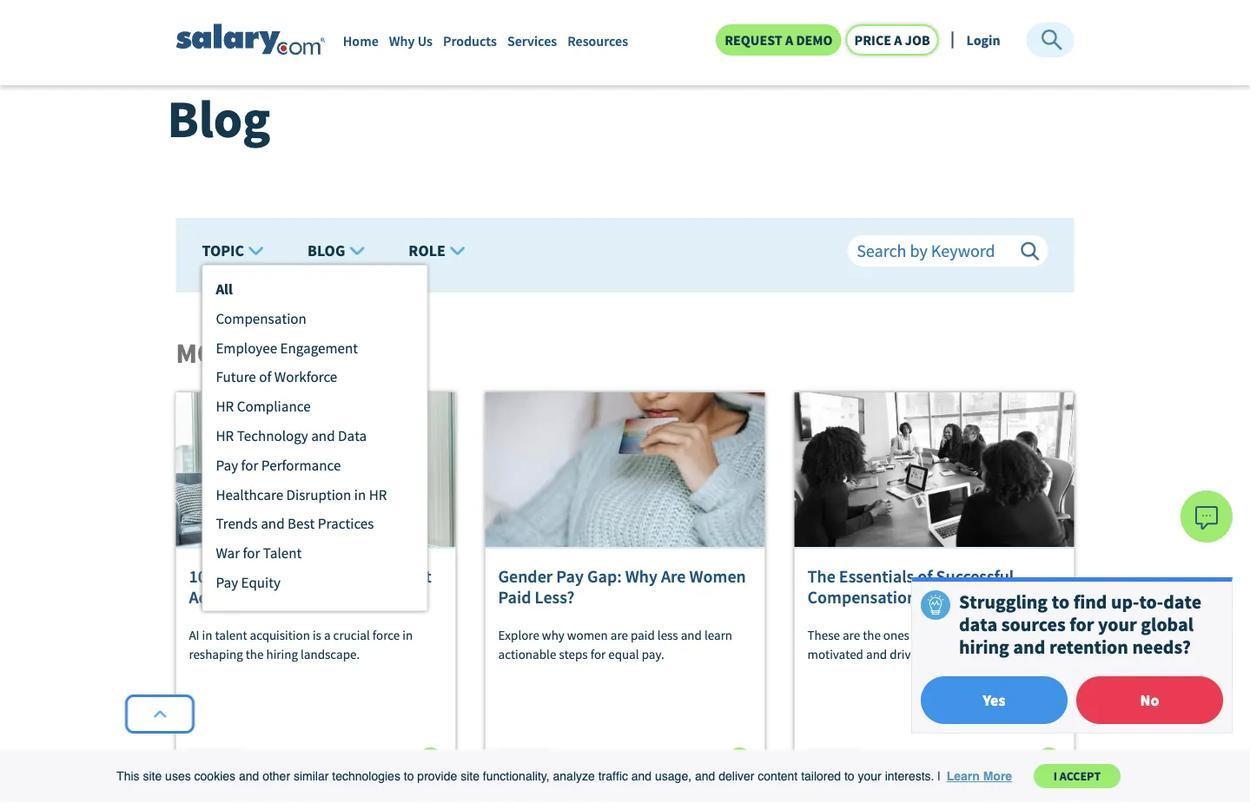 Task type: vqa. For each thing, say whether or not it's contained in the screenshot.
Jobs link to the bottom
no



Task type: locate. For each thing, give the bounding box(es) containing it.
read more left arrow right image on the right bottom
[[644, 753, 719, 770]]

a left "job"
[[894, 31, 902, 49]]

1 horizontal spatial home
[[343, 33, 379, 50]]

in right used on the left of the page
[[367, 566, 381, 588]]

future of workforce
[[216, 368, 337, 386]]

why
[[542, 627, 565, 643]]

request a demo
[[725, 31, 833, 49]]

0 horizontal spatial why
[[389, 33, 415, 50]]

of right essentials
[[918, 566, 933, 588]]

up-
[[1111, 590, 1139, 614]]

1 horizontal spatial resources
[[567, 33, 628, 50]]

read more right similar
[[335, 753, 410, 770]]

0 horizontal spatial ai
[[189, 627, 199, 643]]

0 vertical spatial your
[[1098, 613, 1137, 637]]

2 horizontal spatial read more link
[[953, 748, 1061, 773]]

1 vertical spatial compensation
[[808, 587, 917, 609]]

0 vertical spatial ai
[[253, 566, 267, 588]]

and left the data
[[311, 427, 335, 445]]

10
[[189, 566, 207, 588]]

1 horizontal spatial arrow right image
[[1037, 748, 1061, 773]]

0 horizontal spatial read
[[335, 753, 368, 770]]

ai inside ai in talent acquisition is a crucial force in reshaping the hiring landscape.
[[189, 627, 199, 643]]

home
[[176, 13, 212, 30], [343, 33, 379, 50]]

read right traffic
[[644, 753, 677, 770]]

request a demo link
[[716, 24, 841, 56]]

a right the is
[[324, 627, 331, 643]]

1 horizontal spatial of
[[918, 566, 933, 588]]

no
[[1140, 691, 1159, 710]]

blog
[[167, 86, 270, 152], [308, 241, 345, 261], [196, 753, 231, 771], [505, 753, 541, 771], [815, 753, 850, 771]]

pay up the "healthcare" in the bottom left of the page
[[216, 456, 238, 474]]

ai up reshaping
[[189, 627, 199, 643]]

a inside ai in talent acquisition is a crucial force in reshaping the hiring landscape.
[[324, 627, 331, 643]]

the down talent
[[246, 646, 264, 663]]

in up practices
[[354, 485, 366, 504]]

hiring
[[959, 636, 1009, 660], [266, 646, 298, 663]]

trends and best practices
[[216, 515, 374, 533]]

1 vertical spatial home
[[343, 33, 379, 50]]

1 vertical spatial your
[[858, 770, 882, 784]]

0 vertical spatial hr
[[216, 397, 234, 416]]

read more link for less?
[[644, 748, 752, 773]]

to-
[[1139, 590, 1164, 614]]

find
[[1074, 590, 1107, 614]]

why left us
[[389, 33, 415, 50]]

1 horizontal spatial talent
[[385, 566, 432, 588]]

why
[[389, 33, 415, 50], [625, 566, 658, 588]]

0 horizontal spatial talent
[[263, 544, 302, 562]]

arrow right image for 10 ways ai can be used in talent acquisition
[[418, 748, 443, 773]]

1 vertical spatial of
[[918, 566, 933, 588]]

0 horizontal spatial home
[[176, 13, 212, 30]]

a
[[785, 31, 793, 49], [894, 31, 902, 49], [324, 627, 331, 643]]

talent up force
[[385, 566, 432, 588]]

this site uses cookies and other similar technologies to provide site functionality, analyze traffic and usage, and deliver content tailored to your interests. | learn more
[[116, 770, 1012, 784]]

0 horizontal spatial of
[[259, 368, 271, 386]]

for inside struggling to find up-to-date data sources for your global hiring and retention needs?
[[1070, 613, 1094, 637]]

1 horizontal spatial read
[[644, 753, 677, 770]]

pay down war
[[216, 574, 238, 592]]

1 horizontal spatial why
[[625, 566, 658, 588]]

1 horizontal spatial compensation
[[808, 587, 917, 609]]

the
[[808, 566, 836, 588]]

traffic
[[598, 770, 628, 784]]

the inside ai in talent acquisition is a crucial force in reshaping the hiring landscape.
[[246, 646, 264, 663]]

are inside explore why women are paid less and learn actionable steps for equal pay.
[[611, 627, 628, 643]]

why left are
[[625, 566, 658, 588]]

1 horizontal spatial site
[[461, 770, 480, 784]]

for down the women
[[591, 646, 606, 663]]

2 read from the left
[[644, 753, 677, 770]]

search image
[[1021, 242, 1040, 261]]

1 vertical spatial the
[[246, 646, 264, 663]]

pay for pay equity
[[216, 574, 238, 592]]

healthcare
[[216, 485, 283, 504]]

blog for the essentials of successful compensation plan management
[[815, 753, 850, 771]]

arrow right image right technologies
[[418, 748, 443, 773]]

None search field
[[848, 236, 1048, 264]]

0 vertical spatial home
[[176, 13, 212, 30]]

pay.
[[642, 646, 664, 663]]

1 read more link from the left
[[335, 748, 443, 773]]

healthcare disruption in hr
[[216, 485, 387, 504]]

role
[[409, 241, 446, 261]]

topic
[[202, 241, 244, 261]]

1 horizontal spatial the
[[863, 627, 881, 643]]

0 horizontal spatial the
[[246, 646, 264, 663]]

hr up practices
[[369, 485, 387, 504]]

0 horizontal spatial home link
[[176, 13, 212, 30]]

1 site from the left
[[143, 770, 162, 784]]

0 horizontal spatial read more link
[[335, 748, 443, 773]]

ai down war for talent
[[253, 566, 267, 588]]

0 vertical spatial talent
[[263, 544, 302, 562]]

request
[[725, 31, 783, 49]]

hr for hr technology and data
[[216, 427, 234, 445]]

ai in talent acquisition is a crucial force in reshaping the hiring landscape.
[[189, 627, 413, 663]]

1 horizontal spatial hiring
[[959, 636, 1009, 660]]

1 horizontal spatial read more link
[[644, 748, 752, 773]]

read more for talent
[[335, 753, 410, 770]]

compensation up ones
[[808, 587, 917, 609]]

compensation up employee
[[216, 309, 307, 328]]

gender pay gap: why are women paid less? link
[[498, 566, 752, 609]]

accept
[[1060, 769, 1101, 785]]

1 vertical spatial ai
[[189, 627, 199, 643]]

and
[[311, 427, 335, 445], [261, 515, 285, 533], [681, 627, 702, 643], [1013, 636, 1045, 660], [866, 646, 887, 663], [239, 770, 259, 784], [631, 770, 652, 784], [695, 770, 715, 784]]

are up motivated
[[843, 627, 860, 643]]

1 arrow right image from the left
[[418, 748, 443, 773]]

used
[[326, 566, 363, 588]]

all
[[216, 280, 233, 298]]

explore why women are paid less and learn actionable steps for equal pay.
[[498, 627, 733, 663]]

are
[[611, 627, 628, 643], [843, 627, 860, 643]]

read right similar
[[335, 753, 368, 770]]

1 vertical spatial hr
[[216, 427, 234, 445]]

less?
[[535, 587, 575, 609]]

home link
[[176, 13, 212, 30], [343, 33, 379, 59]]

2 read more link from the left
[[644, 748, 752, 773]]

2 read more from the left
[[644, 753, 719, 770]]

1 horizontal spatial a
[[785, 31, 793, 49]]

cookies
[[194, 770, 235, 784]]

hiring for landscape.
[[266, 646, 298, 663]]

pay
[[216, 456, 238, 474], [556, 566, 584, 588], [216, 574, 238, 592]]

women
[[690, 566, 746, 588]]

0 vertical spatial resources
[[228, 13, 287, 30]]

0 horizontal spatial site
[[143, 770, 162, 784]]

hr for hr compliance
[[216, 397, 234, 416]]

in inside 10 ways ai can be used in talent acquisition
[[367, 566, 381, 588]]

and left drive
[[866, 646, 887, 663]]

compliance
[[237, 397, 311, 416]]

the left ones
[[863, 627, 881, 643]]

women
[[567, 627, 608, 643]]

acquisition
[[189, 587, 272, 609]]

1 horizontal spatial ai
[[253, 566, 267, 588]]

employee engagement
[[216, 339, 358, 357]]

sources
[[1002, 613, 1066, 637]]

2 arrow right image from the left
[[1037, 748, 1061, 773]]

your left interests.
[[858, 770, 882, 784]]

2 horizontal spatial read more
[[953, 753, 1028, 770]]

0 horizontal spatial your
[[858, 770, 882, 784]]

hr down the 'future'
[[216, 397, 234, 416]]

successful
[[936, 566, 1014, 588]]

hr left technology
[[216, 427, 234, 445]]

0 horizontal spatial arrow right image
[[418, 748, 443, 773]]

essentials
[[839, 566, 914, 588]]

disruption
[[286, 485, 351, 504]]

more for the essentials of successful compensation plan management
[[989, 753, 1025, 770]]

why inside gender pay gap: why are women paid less?
[[625, 566, 658, 588]]

0 horizontal spatial hiring
[[266, 646, 298, 663]]

1 horizontal spatial are
[[843, 627, 860, 643]]

a left "demo"
[[785, 31, 793, 49]]

read for talent
[[335, 753, 368, 770]]

site right provide
[[461, 770, 480, 784]]

hiring inside struggling to find up-to-date data sources for your global hiring and retention needs?
[[959, 636, 1009, 660]]

the inside the these are the ones that keep employees motivated and drive business results.
[[863, 627, 881, 643]]

similar
[[294, 770, 329, 784]]

to right tailored
[[844, 770, 855, 784]]

1 vertical spatial why
[[625, 566, 658, 588]]

2 horizontal spatial to
[[1052, 590, 1070, 614]]

read more link right similar
[[335, 748, 443, 773]]

2 horizontal spatial read
[[953, 753, 986, 770]]

arrow right image
[[418, 748, 443, 773], [1037, 748, 1061, 773]]

1 read more from the left
[[335, 753, 410, 770]]

read right the |
[[953, 753, 986, 770]]

2 are from the left
[[843, 627, 860, 643]]

read more right the |
[[953, 753, 1028, 770]]

for right sources
[[1070, 613, 1094, 637]]

1 vertical spatial home link
[[343, 33, 379, 59]]

0 vertical spatial why
[[389, 33, 415, 50]]

compensation inside the essentials of successful compensation plan management
[[808, 587, 917, 609]]

in
[[354, 485, 366, 504], [367, 566, 381, 588], [202, 627, 212, 643], [403, 627, 413, 643]]

1 read from the left
[[335, 753, 368, 770]]

0 horizontal spatial compensation
[[216, 309, 307, 328]]

ai inside 10 ways ai can be used in talent acquisition
[[253, 566, 267, 588]]

your
[[1098, 613, 1137, 637], [858, 770, 882, 784]]

and inside struggling to find up-to-date data sources for your global hiring and retention needs?
[[1013, 636, 1045, 660]]

2 horizontal spatial a
[[894, 31, 902, 49]]

paid
[[498, 587, 531, 609]]

landscape.
[[301, 646, 360, 663]]

read more link left content
[[644, 748, 752, 773]]

1 horizontal spatial your
[[1098, 613, 1137, 637]]

of right the 'future'
[[259, 368, 271, 386]]

for
[[241, 456, 258, 474], [243, 544, 260, 562], [1070, 613, 1094, 637], [591, 646, 606, 663]]

search image
[[1040, 28, 1064, 52]]

plan
[[920, 587, 954, 609]]

site right this at the bottom left of the page
[[143, 770, 162, 784]]

more for 10 ways ai can be used in talent acquisition
[[370, 753, 407, 770]]

1 horizontal spatial read more
[[644, 753, 719, 770]]

tailored
[[801, 770, 841, 784]]

hr technology and data
[[216, 427, 367, 445]]

hr
[[216, 397, 234, 416], [216, 427, 234, 445], [369, 485, 387, 504]]

read
[[335, 753, 368, 770], [644, 753, 677, 770], [953, 753, 986, 770]]

hiring inside ai in talent acquisition is a crucial force in reshaping the hiring landscape.
[[266, 646, 298, 663]]

are inside the these are the ones that keep employees motivated and drive business results.
[[843, 627, 860, 643]]

most recent
[[176, 336, 350, 370]]

0 vertical spatial the
[[863, 627, 881, 643]]

pay equity
[[216, 574, 281, 592]]

read more for less?
[[644, 753, 719, 770]]

to left find
[[1052, 590, 1070, 614]]

to left provide
[[404, 770, 414, 784]]

that
[[912, 627, 935, 643]]

and right less
[[681, 627, 702, 643]]

and left deliver
[[695, 770, 715, 784]]

compensation
[[216, 309, 307, 328], [808, 587, 917, 609]]

0 horizontal spatial a
[[324, 627, 331, 643]]

uses
[[165, 770, 191, 784]]

1 vertical spatial talent
[[385, 566, 432, 588]]

analyze
[[553, 770, 595, 784]]

1 are from the left
[[611, 627, 628, 643]]

are
[[661, 566, 686, 588]]

0 horizontal spatial read more
[[335, 753, 410, 770]]

0 horizontal spatial are
[[611, 627, 628, 643]]

read more link down 'yes' button at the bottom right of the page
[[953, 748, 1061, 773]]

war for talent
[[216, 544, 302, 562]]

arrow right image for the essentials of successful compensation plan management
[[1037, 748, 1061, 773]]

are up equal
[[611, 627, 628, 643]]

talent up can
[[263, 544, 302, 562]]

3 read more link from the left
[[953, 748, 1061, 773]]

your left 'to-'
[[1098, 613, 1137, 637]]

and inside explore why women are paid less and learn actionable steps for equal pay.
[[681, 627, 702, 643]]

and right results.
[[1013, 636, 1045, 660]]

pay left gap:
[[556, 566, 584, 588]]

learn
[[705, 627, 733, 643]]

ai
[[253, 566, 267, 588], [189, 627, 199, 643]]

arrow right image right learn more button
[[1037, 748, 1061, 773]]

trends
[[216, 515, 258, 533]]



Task type: describe. For each thing, give the bounding box(es) containing it.
equal
[[608, 646, 639, 663]]

technologies
[[332, 770, 400, 784]]

data
[[959, 613, 998, 637]]

login link
[[967, 31, 1001, 49]]

your inside cookieconsent dialog
[[858, 770, 882, 784]]

blog for gender pay gap: why are women paid less?
[[505, 753, 541, 771]]

cookieconsent dialog
[[0, 750, 1250, 804]]

force
[[373, 627, 400, 643]]

10 ways ai can be used in talent acquisition
[[189, 566, 432, 609]]

0 vertical spatial home link
[[176, 13, 212, 30]]

deliver
[[719, 770, 755, 784]]

global
[[1141, 613, 1194, 637]]

i accept
[[1054, 769, 1101, 785]]

resources link
[[567, 33, 628, 59]]

no button
[[1076, 677, 1223, 725]]

pay for pay for performance
[[216, 456, 238, 474]]

salary.com image
[[176, 24, 325, 56]]

steps
[[559, 646, 588, 663]]

equity
[[241, 574, 281, 592]]

crucial
[[333, 627, 370, 643]]

why inside why us link
[[389, 33, 415, 50]]

future
[[216, 368, 256, 386]]

provide
[[417, 770, 457, 784]]

gap:
[[587, 566, 622, 588]]

gender pay gap: why are women paid less? image
[[485, 393, 765, 549]]

struggling to find up-to-date data sources for your global hiring and retention needs? document
[[911, 578, 1233, 734]]

price a job link
[[846, 24, 939, 56]]

be
[[303, 566, 322, 588]]

and inside the these are the ones that keep employees motivated and drive business results.
[[866, 646, 887, 663]]

other
[[263, 770, 290, 784]]

pay for performance
[[216, 456, 341, 474]]

Search by Keyword search field
[[848, 236, 1048, 267]]

date
[[1163, 590, 1202, 614]]

hiring for and
[[959, 636, 1009, 660]]

employee
[[216, 339, 277, 357]]

job
[[905, 31, 930, 49]]

the essentials of successful compensation plan management| salary.com image
[[795, 393, 1074, 549]]

is
[[313, 627, 321, 643]]

more for gender pay gap: why are women paid less?
[[680, 753, 716, 770]]

login
[[967, 31, 1001, 49]]

i
[[1054, 769, 1057, 785]]

and left the best
[[261, 515, 285, 533]]

3 read more from the left
[[953, 753, 1028, 770]]

yes button
[[921, 677, 1068, 725]]

why us link
[[389, 33, 433, 59]]

|
[[938, 770, 941, 784]]

employees
[[966, 627, 1026, 643]]

blog for 10 ways ai can be used in talent acquisition
[[196, 753, 231, 771]]

read more link for talent
[[335, 748, 443, 773]]

functionality,
[[483, 770, 550, 784]]

struggling
[[959, 590, 1048, 614]]

recent
[[252, 336, 350, 370]]

1 vertical spatial resources
[[567, 33, 628, 50]]

2 vertical spatial hr
[[369, 485, 387, 504]]

data
[[338, 427, 367, 445]]

and right traffic
[[631, 770, 652, 784]]

1 horizontal spatial home link
[[343, 33, 379, 59]]

a for price
[[894, 31, 902, 49]]

best
[[288, 515, 315, 533]]

arrow right image
[[728, 748, 752, 773]]

less
[[658, 627, 678, 643]]

actionable
[[498, 646, 556, 663]]

0 vertical spatial compensation
[[216, 309, 307, 328]]

the essentials of successful compensation plan management link
[[808, 566, 1061, 609]]

interests.
[[885, 770, 934, 784]]

pay inside gender pay gap: why are women paid less?
[[556, 566, 584, 588]]

10 ways ai can be used in talent acquisition link
[[189, 566, 443, 609]]

10 ways ai can be used in talent acquisition image
[[176, 393, 456, 549]]

content
[[758, 770, 798, 784]]

of inside the essentials of successful compensation plan management
[[918, 566, 933, 588]]

services
[[507, 33, 557, 50]]

retention
[[1049, 636, 1129, 660]]

for inside explore why women are paid less and learn actionable steps for equal pay.
[[591, 646, 606, 663]]

1 horizontal spatial to
[[844, 770, 855, 784]]

practices
[[318, 515, 374, 533]]

price a job
[[855, 31, 930, 49]]

talent inside 10 ways ai can be used in talent acquisition
[[385, 566, 432, 588]]

this
[[116, 770, 139, 784]]

read for less?
[[644, 753, 677, 770]]

struggling to find up-to-date data sources for your global hiring and retention needs?
[[959, 590, 1202, 660]]

hr compliance
[[216, 397, 311, 416]]

a for request
[[785, 31, 793, 49]]

business
[[920, 646, 967, 663]]

learn more button
[[944, 764, 1015, 790]]

these are the ones that keep employees motivated and drive business results.
[[808, 627, 1026, 663]]

price
[[855, 31, 891, 49]]

for right war
[[243, 544, 260, 562]]

these
[[808, 627, 840, 643]]

can
[[271, 566, 300, 588]]

usage,
[[655, 770, 692, 784]]

learn
[[947, 770, 980, 784]]

results.
[[970, 646, 1010, 663]]

to inside struggling to find up-to-date data sources for your global hiring and retention needs?
[[1052, 590, 1070, 614]]

products link
[[443, 33, 497, 59]]

3 read from the left
[[953, 753, 986, 770]]

services link
[[507, 33, 557, 59]]

reshaping
[[189, 646, 243, 663]]

keep
[[937, 627, 964, 643]]

war
[[216, 544, 240, 562]]

talent
[[215, 627, 247, 643]]

workforce
[[274, 368, 337, 386]]

your inside struggling to find up-to-date data sources for your global hiring and retention needs?
[[1098, 613, 1137, 637]]

in up reshaping
[[202, 627, 212, 643]]

in right force
[[403, 627, 413, 643]]

0 horizontal spatial resources
[[228, 13, 287, 30]]

gender pay gap: why are women paid less?
[[498, 566, 746, 609]]

technology
[[237, 427, 308, 445]]

0 horizontal spatial to
[[404, 770, 414, 784]]

more inside cookieconsent dialog
[[983, 770, 1012, 784]]

for up the "healthcare" in the bottom left of the page
[[241, 456, 258, 474]]

2 site from the left
[[461, 770, 480, 784]]

paid
[[631, 627, 655, 643]]

management
[[958, 587, 1056, 609]]

needs?
[[1133, 636, 1191, 660]]

0 vertical spatial of
[[259, 368, 271, 386]]

and left other
[[239, 770, 259, 784]]

demo
[[796, 31, 833, 49]]



